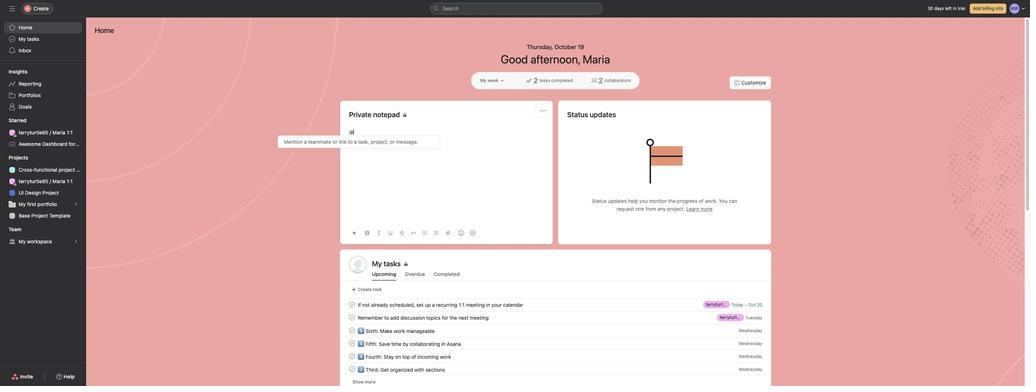 Task type: describe. For each thing, give the bounding box(es) containing it.
base project template
[[19, 213, 70, 219]]

insights
[[9, 69, 27, 75]]

workspace
[[27, 239, 52, 245]]

notepad
[[373, 111, 400, 119]]

completed checkbox for 3️⃣
[[348, 365, 356, 374]]

1 vertical spatial meeting
[[470, 315, 488, 321]]

customize
[[742, 80, 766, 86]]

my week button
[[477, 76, 507, 86]]

set
[[416, 302, 423, 308]]

1:1 inside 'projects' 'element'
[[67, 178, 73, 184]]

project inside base project template link
[[31, 213, 48, 219]]

completed button
[[434, 271, 460, 281]]

hide sidebar image
[[9, 6, 15, 11]]

1 vertical spatial for
[[442, 315, 448, 321]]

completed checkbox for 4️⃣
[[348, 352, 356, 361]]

invite
[[20, 374, 33, 380]]

tasks inside global element
[[27, 36, 39, 42]]

of inside status updates help you monitor the progress of work. you can request one from any project.
[[699, 198, 704, 204]]

more for learn more
[[701, 206, 712, 212]]

terryturtle85 / maria 1:1 link inside starred element
[[4, 127, 82, 139]]

completed image for 5️⃣
[[348, 340, 356, 348]]

2 for tasks completed
[[533, 76, 538, 85]]

completed image for 4️⃣
[[348, 352, 356, 361]]

thursday, october 19 good afternoon, maria
[[501, 44, 610, 66]]

terryturtle85 down today at the bottom
[[720, 315, 746, 321]]

oct
[[748, 302, 756, 308]]

/ down today – oct 20
[[747, 315, 748, 321]]

5️⃣
[[358, 341, 364, 347]]

third:
[[365, 367, 379, 373]]

task
[[373, 287, 382, 293]]

portfolios link
[[4, 90, 82, 101]]

create for create task
[[358, 287, 372, 293]]

if
[[358, 302, 361, 308]]

terryturtle85 / maria 1:1 inside starred element
[[19, 130, 73, 136]]

template
[[49, 213, 70, 219]]

show more button
[[349, 378, 379, 387]]

underline image
[[388, 231, 392, 235]]

calendar
[[503, 302, 523, 308]]

my for my first portfolio
[[19, 201, 26, 207]]

team
[[9, 226, 21, 233]]

create task button
[[349, 285, 384, 295]]

sections
[[425, 367, 445, 373]]

work.
[[705, 198, 718, 204]]

completed image for remember
[[348, 314, 356, 322]]

1:1 right –
[[748, 302, 753, 308]]

–
[[745, 302, 747, 308]]

insights element
[[0, 65, 86, 114]]

today
[[731, 302, 743, 308]]

tuesday
[[745, 315, 762, 321]]

collaborating
[[410, 341, 440, 347]]

terryturtle85 inside starred element
[[19, 130, 48, 136]]

terryturtle85 / maria 1:1 link up tuesday
[[703, 301, 753, 309]]

today – oct 20
[[731, 302, 762, 308]]

home link
[[4, 22, 82, 33]]

1 vertical spatial tasks
[[539, 78, 550, 83]]

one
[[636, 206, 644, 212]]

19
[[578, 44, 584, 50]]

search
[[443, 5, 459, 11]]

my for my tasks
[[19, 36, 26, 42]]

project inside "awesome dashboard for new project" link
[[88, 141, 105, 147]]

actions image
[[540, 108, 545, 114]]

bulleted list image
[[423, 231, 427, 235]]

scheduled,
[[389, 302, 415, 308]]

1 vertical spatial work
[[440, 354, 451, 360]]

my first portfolio
[[19, 201, 57, 207]]

for inside starred element
[[69, 141, 75, 147]]

1 wednesday button from the top
[[739, 328, 762, 334]]

afternoon,
[[530, 52, 580, 66]]

completed
[[434, 271, 460, 277]]

0 vertical spatial work
[[394, 328, 405, 334]]

status updates
[[567, 111, 616, 119]]

wednesday for of
[[739, 354, 762, 359]]

1 wednesday from the top
[[739, 328, 762, 334]]

terryturtle85 / maria 1:1 inside 'projects' 'element'
[[19, 178, 73, 184]]

by
[[403, 341, 408, 347]]

awesome
[[19, 141, 41, 147]]

1 vertical spatial of
[[411, 354, 416, 360]]

projects button
[[0, 154, 28, 162]]

inbox
[[19, 47, 31, 53]]

help
[[628, 198, 638, 204]]

organized
[[390, 367, 413, 373]]

help
[[64, 374, 75, 380]]

terryturtle85 inside 'projects' 'element'
[[19, 178, 48, 184]]

maria down oct
[[749, 315, 761, 321]]

1 vertical spatial the
[[450, 315, 457, 321]]

tuesday button
[[745, 315, 762, 321]]

0 horizontal spatial in
[[441, 341, 445, 347]]

make
[[380, 328, 392, 334]]

my for my workspace
[[19, 239, 26, 245]]

starred button
[[0, 117, 26, 124]]

good
[[501, 52, 528, 66]]

see details, my workspace image
[[74, 240, 78, 244]]

dashboard
[[42, 141, 67, 147]]

add profile photo image
[[349, 256, 366, 273]]

terryturtle85 / maria 1:1 link down functional
[[4, 176, 82, 187]]

fifth:
[[365, 341, 377, 347]]

completed checkbox for 6️⃣
[[348, 327, 356, 335]]

cross-functional project plan
[[19, 167, 86, 173]]

terryturtle85 / maria 1:1 down –
[[720, 315, 767, 321]]

wednesday for sections
[[739, 367, 762, 372]]

create for create
[[33, 5, 49, 11]]

my workspace
[[19, 239, 52, 245]]

you
[[719, 198, 728, 204]]

any
[[658, 206, 666, 212]]

search button
[[430, 3, 603, 14]]

to
[[384, 315, 389, 321]]

topics
[[426, 315, 440, 321]]

more for show more
[[365, 380, 375, 385]]

/ inside starred element
[[50, 130, 51, 136]]

my tasks link
[[4, 33, 82, 45]]

emoji image
[[458, 230, 464, 236]]

base project template link
[[4, 210, 82, 222]]

goals link
[[4, 101, 82, 113]]

my workspace link
[[4, 236, 82, 248]]

strikethrough image
[[400, 231, 404, 235]]

30
[[928, 6, 933, 11]]

wednesday button for of
[[739, 354, 762, 359]]

tasks completed
[[539, 78, 573, 83]]

week
[[488, 78, 498, 83]]

sixth:
[[365, 328, 379, 334]]

1:1 up next
[[458, 302, 464, 308]]

add
[[973, 6, 981, 11]]

customize button
[[730, 76, 771, 89]]

insert an object image
[[352, 231, 356, 235]]



Task type: vqa. For each thing, say whether or not it's contained in the screenshot.
Tasks added
no



Task type: locate. For each thing, give the bounding box(es) containing it.
2 vertical spatial project
[[31, 213, 48, 219]]

work down asana at left
[[440, 354, 451, 360]]

time
[[391, 341, 401, 347]]

maria left oct
[[735, 302, 747, 308]]

new
[[77, 141, 87, 147]]

1:1 down 20
[[762, 315, 767, 321]]

create inside dropdown button
[[33, 5, 49, 11]]

terryturtle85 / maria 1:1 link up dashboard
[[4, 127, 82, 139]]

my left first
[[19, 201, 26, 207]]

2 completed checkbox from the top
[[348, 314, 356, 322]]

completed image
[[348, 327, 356, 335], [348, 352, 356, 361]]

toolbar
[[349, 225, 544, 241]]

create inside button
[[358, 287, 372, 293]]

my left week
[[480, 78, 486, 83]]

cross-functional project plan link
[[4, 164, 86, 176]]

portfolio
[[37, 201, 57, 207]]

1 vertical spatial completed checkbox
[[348, 340, 356, 348]]

meeting right next
[[470, 315, 488, 321]]

completed image left 6️⃣
[[348, 327, 356, 335]]

/ inside 'projects' 'element'
[[50, 178, 51, 184]]

terryturtle85 / maria 1:1
[[19, 130, 73, 136], [19, 178, 73, 184], [706, 302, 753, 308], [720, 315, 767, 321]]

2 for collaborators
[[598, 76, 603, 85]]

awesome dashboard for new project
[[19, 141, 105, 147]]

stay
[[383, 354, 394, 360]]

1 horizontal spatial the
[[668, 198, 676, 204]]

terryturtle85 / maria 1:1 link down –
[[717, 314, 767, 322]]

starred element
[[0, 114, 105, 151]]

overdue
[[405, 271, 425, 277]]

incoming
[[417, 354, 438, 360]]

1 horizontal spatial home
[[95, 26, 114, 34]]

awesome dashboard for new project link
[[4, 139, 105, 150]]

1:1 up awesome dashboard for new project
[[67, 130, 73, 136]]

not
[[362, 302, 370, 308]]

portfolios
[[19, 92, 41, 98]]

of
[[699, 198, 704, 204], [411, 354, 416, 360]]

0 vertical spatial completed image
[[348, 327, 356, 335]]

0 horizontal spatial the
[[450, 315, 457, 321]]

0 vertical spatial of
[[699, 198, 704, 204]]

if not already scheduled, set up a recurring 1:1 meeting in your calendar
[[358, 302, 523, 308]]

can
[[729, 198, 737, 204]]

maria inside starred element
[[52, 130, 65, 136]]

goals
[[19, 104, 32, 110]]

terryturtle85 / maria 1:1 down cross-functional project plan link
[[19, 178, 73, 184]]

a
[[432, 302, 435, 308]]

my week
[[480, 78, 498, 83]]

project right new
[[88, 141, 105, 147]]

completed image for if
[[348, 301, 356, 309]]

completed image left if on the left bottom
[[348, 301, 356, 309]]

you
[[639, 198, 648, 204]]

maria up awesome dashboard for new project
[[52, 130, 65, 136]]

request
[[617, 206, 634, 212]]

terryturtle85 / maria 1:1 up "awesome dashboard for new project" link
[[19, 130, 73, 136]]

for left new
[[69, 141, 75, 147]]

0 horizontal spatial tasks
[[27, 36, 39, 42]]

1 completed image from the top
[[348, 327, 356, 335]]

/ up dashboard
[[50, 130, 51, 136]]

my tasks link
[[372, 259, 762, 269]]

6️⃣ sixth: make work manageable
[[358, 328, 434, 334]]

completed checkbox left if on the left bottom
[[348, 301, 356, 309]]

maria
[[583, 52, 610, 66], [52, 130, 65, 136], [52, 178, 65, 184], [735, 302, 747, 308], [749, 315, 761, 321]]

for right topics
[[442, 315, 448, 321]]

fourth:
[[365, 354, 382, 360]]

1 2 from the left
[[533, 76, 538, 85]]

the
[[668, 198, 676, 204], [450, 315, 457, 321]]

1 completed checkbox from the top
[[348, 301, 356, 309]]

work
[[394, 328, 405, 334], [440, 354, 451, 360]]

project
[[88, 141, 105, 147], [42, 190, 59, 196], [31, 213, 48, 219]]

0 vertical spatial create
[[33, 5, 49, 11]]

design
[[25, 190, 41, 196]]

0 vertical spatial completed checkbox
[[348, 301, 356, 309]]

the left next
[[450, 315, 457, 321]]

recurring
[[436, 302, 457, 308]]

get
[[380, 367, 389, 373]]

on
[[395, 354, 401, 360]]

Completed checkbox
[[348, 301, 356, 309], [348, 314, 356, 322], [348, 365, 356, 374]]

wednesday for collaborating
[[739, 341, 762, 347]]

see details, my first portfolio image
[[74, 202, 78, 207]]

collaborators
[[604, 78, 631, 83]]

remember
[[358, 315, 383, 321]]

teams element
[[0, 223, 86, 249]]

0 vertical spatial more
[[701, 206, 712, 212]]

1 horizontal spatial in
[[486, 302, 490, 308]]

0 vertical spatial for
[[69, 141, 75, 147]]

terryturtle85 up design
[[19, 178, 48, 184]]

discussion
[[400, 315, 425, 321]]

for
[[69, 141, 75, 147], [442, 315, 448, 321]]

completed image left 5️⃣
[[348, 340, 356, 348]]

2 wednesday from the top
[[739, 341, 762, 347]]

my inside global element
[[19, 36, 26, 42]]

/ down the cross-functional project plan at the top left
[[50, 178, 51, 184]]

2 wednesday button from the top
[[739, 341, 762, 347]]

help button
[[52, 371, 79, 384]]

project
[[59, 167, 75, 173]]

code image
[[411, 231, 415, 235]]

2 left tasks completed
[[533, 76, 538, 85]]

1:1 inside starred element
[[67, 130, 73, 136]]

2 left collaborators
[[598, 76, 603, 85]]

completed checkbox left 6️⃣
[[348, 327, 356, 335]]

0 horizontal spatial of
[[411, 354, 416, 360]]

in right left
[[953, 6, 957, 11]]

create left "task"
[[358, 287, 372, 293]]

terryturtle85
[[19, 130, 48, 136], [19, 178, 48, 184], [706, 302, 732, 308], [720, 315, 746, 321]]

my for my week
[[480, 78, 486, 83]]

3 completed checkbox from the top
[[348, 352, 356, 361]]

next
[[458, 315, 468, 321]]

your
[[491, 302, 502, 308]]

ui design project
[[19, 190, 59, 196]]

search list box
[[430, 3, 603, 14]]

4️⃣
[[358, 354, 364, 360]]

insights button
[[0, 68, 27, 75]]

the inside status updates help you monitor the progress of work. you can request one from any project.
[[668, 198, 676, 204]]

the up project.
[[668, 198, 676, 204]]

cross-
[[19, 167, 34, 173]]

completed checkbox for if
[[348, 301, 356, 309]]

create button
[[22, 3, 53, 14]]

0 horizontal spatial home
[[19, 24, 32, 31]]

2 completed image from the top
[[348, 352, 356, 361]]

1 vertical spatial more
[[365, 380, 375, 385]]

1 horizontal spatial more
[[701, 206, 712, 212]]

link image
[[446, 231, 450, 235]]

0 vertical spatial tasks
[[27, 36, 39, 42]]

ui
[[19, 190, 24, 196]]

terryturtle85 / maria 1:1 up tuesday
[[706, 302, 753, 308]]

0 horizontal spatial more
[[365, 380, 375, 385]]

asana
[[447, 341, 461, 347]]

0 horizontal spatial for
[[69, 141, 75, 147]]

terryturtle85 up awesome
[[19, 130, 48, 136]]

my down team
[[19, 239, 26, 245]]

my first portfolio link
[[4, 199, 82, 210]]

4 wednesday from the top
[[739, 367, 762, 372]]

at mention image
[[470, 230, 475, 236]]

work right make
[[394, 328, 405, 334]]

20
[[757, 302, 762, 308]]

with
[[414, 367, 424, 373]]

project up the portfolio on the left bottom of page
[[42, 190, 59, 196]]

home inside home link
[[19, 24, 32, 31]]

completed image for 3️⃣
[[348, 365, 356, 374]]

tasks up inbox
[[27, 36, 39, 42]]

maria inside 'projects' 'element'
[[52, 178, 65, 184]]

project inside the 'ui design project' link
[[42, 190, 59, 196]]

progress
[[677, 198, 698, 204]]

/ left –
[[733, 302, 734, 308]]

2 completed checkbox from the top
[[348, 340, 356, 348]]

1 vertical spatial completed checkbox
[[348, 314, 356, 322]]

completed checkbox for remember
[[348, 314, 356, 322]]

meeting
[[466, 302, 485, 308], [470, 315, 488, 321]]

meeting up next
[[466, 302, 485, 308]]

2 completed image from the top
[[348, 314, 356, 322]]

1:1 down project
[[67, 178, 73, 184]]

1 horizontal spatial 2
[[598, 76, 603, 85]]

first
[[27, 201, 36, 207]]

numbered list image
[[434, 231, 438, 235]]

3 completed checkbox from the top
[[348, 365, 356, 374]]

completed image left 4️⃣
[[348, 352, 356, 361]]

1 horizontal spatial for
[[442, 315, 448, 321]]

0 horizontal spatial create
[[33, 5, 49, 11]]

0 vertical spatial in
[[953, 6, 957, 11]]

create task
[[358, 287, 382, 293]]

my up inbox
[[19, 36, 26, 42]]

completed checkbox left remember
[[348, 314, 356, 322]]

2 horizontal spatial in
[[953, 6, 957, 11]]

1 vertical spatial project
[[42, 190, 59, 196]]

inbox link
[[4, 45, 82, 56]]

0 vertical spatial completed checkbox
[[348, 327, 356, 335]]

completed image left "3️⃣"
[[348, 365, 356, 374]]

tasks left completed on the right top of page
[[539, 78, 550, 83]]

maria down the cross-functional project plan at the top left
[[52, 178, 65, 184]]

manageable
[[406, 328, 434, 334]]

create up home link
[[33, 5, 49, 11]]

0 horizontal spatial 2
[[533, 76, 538, 85]]

bold image
[[365, 231, 370, 235]]

0 horizontal spatial work
[[394, 328, 405, 334]]

1 horizontal spatial work
[[440, 354, 451, 360]]

my inside "link"
[[19, 201, 26, 207]]

completed checkbox left "3️⃣"
[[348, 365, 356, 374]]

1 vertical spatial in
[[486, 302, 490, 308]]

wednesday button
[[739, 328, 762, 334], [739, 341, 762, 347], [739, 354, 762, 359], [739, 367, 762, 372]]

3 completed image from the top
[[348, 340, 356, 348]]

starred
[[9, 117, 26, 123]]

private notepad
[[349, 111, 400, 119]]

Completed checkbox
[[348, 327, 356, 335], [348, 340, 356, 348], [348, 352, 356, 361]]

upcoming
[[372, 271, 396, 277]]

1 completed image from the top
[[348, 301, 356, 309]]

0 vertical spatial project
[[88, 141, 105, 147]]

of up learn more
[[699, 198, 704, 204]]

projects element
[[0, 151, 86, 223]]

wednesday button for collaborating
[[739, 341, 762, 347]]

completed
[[551, 78, 573, 83]]

1 vertical spatial completed image
[[348, 352, 356, 361]]

more inside button
[[365, 380, 375, 385]]

invite button
[[7, 371, 38, 384]]

status updates help you monitor the progress of work. you can request one from any project.
[[592, 198, 737, 212]]

completed checkbox for 5️⃣
[[348, 340, 356, 348]]

3 wednesday from the top
[[739, 354, 762, 359]]

4️⃣ fourth: stay on top of incoming work
[[358, 354, 451, 360]]

2 2 from the left
[[598, 76, 603, 85]]

my inside dropdown button
[[480, 78, 486, 83]]

completed image for 6️⃣
[[348, 327, 356, 335]]

1 completed checkbox from the top
[[348, 327, 356, 335]]

completed checkbox left 4️⃣
[[348, 352, 356, 361]]

in left asana at left
[[441, 341, 445, 347]]

my inside the teams "element"
[[19, 239, 26, 245]]

terryturtle85 left –
[[706, 302, 732, 308]]

3️⃣ third: get organized with sections
[[358, 367, 445, 373]]

updates
[[608, 198, 627, 204]]

1 horizontal spatial tasks
[[539, 78, 550, 83]]

ui design project link
[[4, 187, 82, 199]]

global element
[[0, 18, 86, 61]]

of right top
[[411, 354, 416, 360]]

save
[[379, 341, 390, 347]]

@
[[349, 129, 354, 135]]

reporting link
[[4, 78, 82, 90]]

more right the show
[[365, 380, 375, 385]]

create
[[33, 5, 49, 11], [358, 287, 372, 293]]

1 horizontal spatial of
[[699, 198, 704, 204]]

1 vertical spatial create
[[358, 287, 372, 293]]

base
[[19, 213, 30, 219]]

more down work.
[[701, 206, 712, 212]]

top
[[402, 354, 410, 360]]

up
[[425, 302, 431, 308]]

wednesday button for sections
[[739, 367, 762, 372]]

2 vertical spatial completed checkbox
[[348, 352, 356, 361]]

maria inside "thursday, october 19 good afternoon, maria"
[[583, 52, 610, 66]]

team button
[[0, 226, 21, 233]]

2 vertical spatial completed checkbox
[[348, 365, 356, 374]]

0 vertical spatial the
[[668, 198, 676, 204]]

add billing info button
[[970, 4, 1006, 14]]

completed image left remember
[[348, 314, 356, 322]]

italics image
[[377, 231, 381, 235]]

4 wednesday button from the top
[[739, 367, 762, 372]]

thursday,
[[527, 44, 553, 50]]

completed image
[[348, 301, 356, 309], [348, 314, 356, 322], [348, 340, 356, 348], [348, 365, 356, 374]]

4 completed image from the top
[[348, 365, 356, 374]]

3 wednesday button from the top
[[739, 354, 762, 359]]

in left 'your'
[[486, 302, 490, 308]]

0 vertical spatial meeting
[[466, 302, 485, 308]]

learn
[[686, 206, 699, 212]]

1 horizontal spatial create
[[358, 287, 372, 293]]

project down my first portfolio
[[31, 213, 48, 219]]

2 vertical spatial in
[[441, 341, 445, 347]]

maria down 19
[[583, 52, 610, 66]]

completed checkbox left 5️⃣
[[348, 340, 356, 348]]



